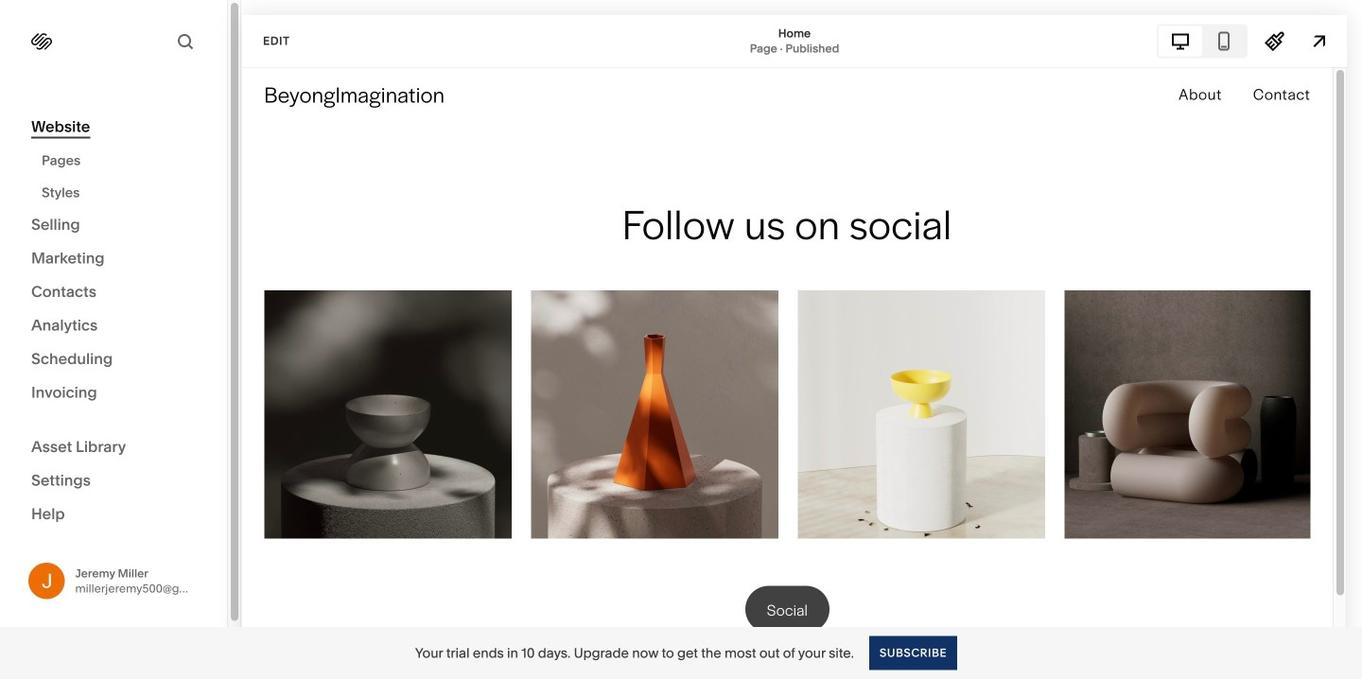 Task type: locate. For each thing, give the bounding box(es) containing it.
style image
[[1266, 31, 1286, 52]]

logo squarespace image
[[31, 31, 52, 52]]

mobile image
[[1214, 31, 1235, 52]]

site preview image
[[1310, 31, 1331, 52]]

tab list
[[1159, 26, 1247, 56]]



Task type: describe. For each thing, give the bounding box(es) containing it.
search image
[[175, 31, 196, 52]]

desktop image
[[1171, 31, 1192, 52]]



Task type: vqa. For each thing, say whether or not it's contained in the screenshot.
"Clip" Icon
no



